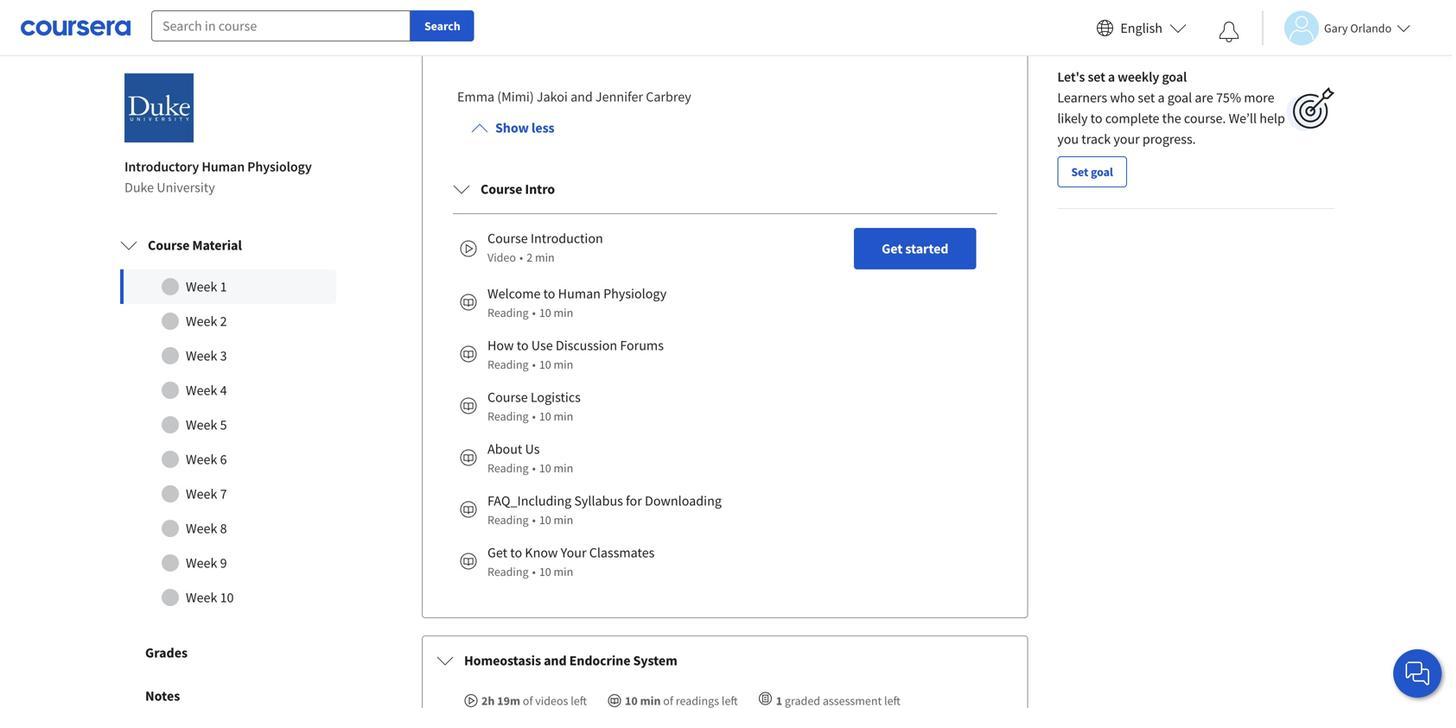 Task type: vqa. For each thing, say whether or not it's contained in the screenshot.
Reading in the Get to Know Your Classmates Reading • 10 min
yes



Task type: describe. For each thing, give the bounding box(es) containing it.
1 vertical spatial 2
[[220, 313, 227, 330]]

show notifications image
[[1219, 22, 1240, 42]]

help
[[1260, 110, 1286, 127]]

week for week 2
[[186, 313, 217, 330]]

started
[[906, 240, 949, 258]]

about us reading • 10 min
[[488, 441, 573, 476]]

10 inside faq_including syllabus for downloading reading • 10 min
[[539, 513, 551, 528]]

to for your
[[510, 545, 522, 562]]

Search in course text field
[[151, 10, 411, 42]]

week 6
[[186, 451, 227, 469]]

reading inside 'how to use discussion forums reading • 10 min'
[[488, 357, 529, 373]]

week for week 1
[[186, 278, 217, 296]]

english
[[1121, 19, 1163, 37]]

week for week 3
[[186, 348, 217, 365]]

week 6 link
[[120, 443, 336, 477]]

course.
[[1184, 110, 1226, 127]]

reading inside course logistics reading • 10 min
[[488, 409, 529, 425]]

material
[[192, 237, 242, 254]]

more
[[1244, 89, 1275, 106]]

week 3
[[186, 348, 227, 365]]

duke
[[125, 179, 154, 196]]

course logistics reading • 10 min
[[488, 389, 581, 425]]

you
[[1058, 131, 1079, 148]]

search
[[425, 18, 461, 34]]

jakoi
[[537, 88, 568, 106]]

faq_including
[[488, 493, 572, 510]]

are
[[1195, 89, 1214, 106]]

10 down week 9 link
[[220, 590, 234, 607]]

discussion
[[556, 337, 617, 355]]

homeostasis and endocrine system button
[[423, 637, 1027, 686]]

use
[[532, 337, 553, 355]]

likely
[[1058, 110, 1088, 127]]

set goal
[[1072, 164, 1113, 180]]

downloading
[[645, 493, 722, 510]]

to for physiology
[[544, 285, 556, 303]]

4
[[220, 382, 227, 400]]

10 inside 'how to use discussion forums reading • 10 min'
[[539, 357, 551, 373]]

grades
[[145, 645, 188, 662]]

how to use discussion forums reading • 10 min
[[488, 337, 664, 373]]

2 inside course introduction video • 2 min
[[527, 250, 533, 266]]

homeostasis and endocrine system
[[464, 653, 678, 670]]

introductory human physiology duke university
[[125, 158, 312, 196]]

carbrey
[[646, 88, 691, 106]]

us
[[525, 441, 540, 458]]

week 4 link
[[120, 374, 336, 408]]

video
[[488, 250, 516, 266]]

• inside get to know your classmates reading • 10 min
[[532, 565, 536, 580]]

week 3 link
[[120, 339, 336, 374]]

physiology inside the introductory human physiology duke university
[[247, 158, 312, 176]]

who
[[1110, 89, 1135, 106]]

syllabus
[[574, 493, 623, 510]]

week 9
[[186, 555, 227, 572]]

notes
[[145, 688, 180, 706]]

set goal button
[[1058, 157, 1127, 188]]

week 2 link
[[120, 304, 336, 339]]

min inside welcome to human physiology reading • 10 min
[[554, 305, 573, 321]]

course material
[[148, 237, 242, 254]]

week 8
[[186, 521, 227, 538]]

track
[[1082, 131, 1111, 148]]

• inside about us reading • 10 min
[[532, 461, 536, 476]]

reading inside faq_including syllabus for downloading reading • 10 min
[[488, 513, 529, 528]]

get for get to know your classmates reading • 10 min
[[488, 545, 508, 562]]

reading inside about us reading • 10 min
[[488, 461, 529, 476]]

goal for weekly
[[1162, 68, 1187, 86]]

• inside welcome to human physiology reading • 10 min
[[532, 305, 536, 321]]

gary orlando
[[1325, 20, 1392, 36]]

• inside course logistics reading • 10 min
[[532, 409, 536, 425]]

weekly
[[1118, 68, 1160, 86]]

learners
[[1058, 89, 1108, 106]]

goal for a
[[1168, 89, 1192, 106]]

10 inside about us reading • 10 min
[[539, 461, 551, 476]]

week 10
[[186, 590, 234, 607]]

human inside welcome to human physiology reading • 10 min
[[558, 285, 601, 303]]

duke university image
[[125, 74, 194, 143]]

physiology inside welcome to human physiology reading • 10 min
[[604, 285, 667, 303]]

forums
[[620, 337, 664, 355]]

week for week 9
[[186, 555, 217, 572]]

endocrine
[[569, 653, 631, 670]]

reading inside welcome to human physiology reading • 10 min
[[488, 305, 529, 321]]

university
[[157, 179, 215, 196]]

learners who set a goal are 75% more likely to complete the course. we'll help you track your progress.
[[1058, 89, 1286, 148]]

introductory
[[125, 158, 199, 176]]

8
[[220, 521, 227, 538]]

english button
[[1090, 0, 1194, 56]]

• inside course introduction video • 2 min
[[520, 250, 523, 266]]

course material button
[[106, 221, 350, 270]]

week for week 10
[[186, 590, 217, 607]]

week 1
[[186, 278, 227, 296]]

human inside the introductory human physiology duke university
[[202, 158, 245, 176]]

0 vertical spatial and
[[571, 88, 593, 106]]

faq_including syllabus for downloading reading • 10 min
[[488, 493, 722, 528]]

3
[[220, 348, 227, 365]]

week 8 link
[[120, 512, 336, 547]]

week 5 link
[[120, 408, 336, 443]]



Task type: locate. For each thing, give the bounding box(es) containing it.
system
[[633, 653, 678, 670]]

week 7
[[186, 486, 227, 503]]

week inside 'link'
[[186, 348, 217, 365]]

goal right weekly
[[1162, 68, 1187, 86]]

course left material
[[148, 237, 190, 254]]

min inside about us reading • 10 min
[[554, 461, 573, 476]]

coursera image
[[21, 14, 131, 42]]

course inside course logistics reading • 10 min
[[488, 389, 528, 406]]

get left started
[[882, 240, 903, 258]]

show less
[[495, 119, 555, 137]]

a up the
[[1158, 89, 1165, 106]]

homeostasis
[[464, 653, 541, 670]]

4 week from the top
[[186, 382, 217, 400]]

gary orlando button
[[1262, 11, 1411, 45]]

and
[[571, 88, 593, 106], [544, 653, 567, 670]]

course left logistics on the bottom left
[[488, 389, 528, 406]]

10 inside welcome to human physiology reading • 10 min
[[539, 305, 551, 321]]

course left intro
[[481, 181, 522, 198]]

week 9 link
[[120, 547, 336, 581]]

• inside faq_including syllabus for downloading reading • 10 min
[[532, 513, 536, 528]]

and right the jakoi
[[571, 88, 593, 106]]

week 7 link
[[120, 477, 336, 512]]

10 down the use
[[539, 357, 551, 373]]

0 vertical spatial a
[[1108, 68, 1115, 86]]

reading down faq_including
[[488, 513, 529, 528]]

help center image
[[1408, 664, 1428, 685]]

less
[[532, 119, 555, 137]]

to for discussion
[[517, 337, 529, 355]]

goal right set
[[1091, 164, 1113, 180]]

show
[[495, 119, 529, 137]]

0 horizontal spatial set
[[1088, 68, 1106, 86]]

min
[[535, 250, 555, 266], [554, 305, 573, 321], [554, 357, 573, 373], [554, 409, 573, 425], [554, 461, 573, 476], [554, 513, 573, 528], [554, 565, 573, 580]]

course up 'video'
[[488, 230, 528, 247]]

course for course logistics reading • 10 min
[[488, 389, 528, 406]]

min inside faq_including syllabus for downloading reading • 10 min
[[554, 513, 573, 528]]

min inside course introduction video • 2 min
[[535, 250, 555, 266]]

how
[[488, 337, 514, 355]]

1 vertical spatial a
[[1158, 89, 1165, 106]]

2 week from the top
[[186, 313, 217, 330]]

to inside get to know your classmates reading • 10 min
[[510, 545, 522, 562]]

0 horizontal spatial a
[[1108, 68, 1115, 86]]

reading down welcome
[[488, 305, 529, 321]]

reading down about
[[488, 461, 529, 476]]

notes link
[[104, 675, 353, 709]]

1 vertical spatial physiology
[[604, 285, 667, 303]]

week for week 7
[[186, 486, 217, 503]]

0 vertical spatial set
[[1088, 68, 1106, 86]]

• down us
[[532, 461, 536, 476]]

10 down us
[[539, 461, 551, 476]]

set down weekly
[[1138, 89, 1155, 106]]

gary
[[1325, 20, 1348, 36]]

course intro button
[[439, 165, 1011, 214]]

week left 5
[[186, 417, 217, 434]]

0 vertical spatial get
[[882, 240, 903, 258]]

10 inside course logistics reading • 10 min
[[539, 409, 551, 425]]

get inside button
[[882, 240, 903, 258]]

1 reading from the top
[[488, 305, 529, 321]]

reading down know
[[488, 565, 529, 580]]

week left 6
[[186, 451, 217, 469]]

1 week from the top
[[186, 278, 217, 296]]

get started button
[[854, 228, 976, 270]]

reading down how
[[488, 357, 529, 373]]

a inside learners who set a goal are 75% more likely to complete the course. we'll help you track your progress.
[[1158, 89, 1165, 106]]

a up who
[[1108, 68, 1115, 86]]

welcome
[[488, 285, 541, 303]]

set inside learners who set a goal are 75% more likely to complete the course. we'll help you track your progress.
[[1138, 89, 1155, 106]]

min up discussion
[[554, 305, 573, 321]]

goal inside learners who set a goal are 75% more likely to complete the course. we'll help you track your progress.
[[1168, 89, 1192, 106]]

• down know
[[532, 565, 536, 580]]

min up faq_including
[[554, 461, 573, 476]]

get started
[[882, 240, 949, 258]]

week left 8 on the bottom of page
[[186, 521, 217, 538]]

0 vertical spatial physiology
[[247, 158, 312, 176]]

2 down 1
[[220, 313, 227, 330]]

• down faq_including
[[532, 513, 536, 528]]

week left 4
[[186, 382, 217, 400]]

1 vertical spatial human
[[558, 285, 601, 303]]

1 vertical spatial goal
[[1168, 89, 1192, 106]]

set up 'learners'
[[1088, 68, 1106, 86]]

we'll
[[1229, 110, 1257, 127]]

reading up about
[[488, 409, 529, 425]]

reading inside get to know your classmates reading • 10 min
[[488, 565, 529, 580]]

get for get started
[[882, 240, 903, 258]]

75%
[[1216, 89, 1242, 106]]

human up university
[[202, 158, 245, 176]]

your
[[1114, 131, 1140, 148]]

5 week from the top
[[186, 417, 217, 434]]

5 reading from the top
[[488, 513, 529, 528]]

let's
[[1058, 68, 1085, 86]]

course intro
[[481, 181, 555, 198]]

2 right 'video'
[[527, 250, 533, 266]]

10 down logistics on the bottom left
[[539, 409, 551, 425]]

your
[[561, 545, 587, 562]]

(mimi)
[[497, 88, 534, 106]]

search button
[[411, 10, 474, 42]]

0 vertical spatial human
[[202, 158, 245, 176]]

goal inside button
[[1091, 164, 1113, 180]]

• down the use
[[532, 357, 536, 373]]

week left 1
[[186, 278, 217, 296]]

• down welcome
[[532, 305, 536, 321]]

progress.
[[1143, 131, 1196, 148]]

to inside 'how to use discussion forums reading • 10 min'
[[517, 337, 529, 355]]

6
[[220, 451, 227, 469]]

10 up the use
[[539, 305, 551, 321]]

human
[[202, 158, 245, 176], [558, 285, 601, 303]]

6 reading from the top
[[488, 565, 529, 580]]

physiology
[[247, 158, 312, 176], [604, 285, 667, 303]]

course inside course introduction video • 2 min
[[488, 230, 528, 247]]

week down the week 1
[[186, 313, 217, 330]]

emma
[[457, 88, 495, 106]]

week left 9
[[186, 555, 217, 572]]

• inside 'how to use discussion forums reading • 10 min'
[[532, 357, 536, 373]]

week for week 5
[[186, 417, 217, 434]]

• down logistics on the bottom left
[[532, 409, 536, 425]]

min down discussion
[[554, 357, 573, 373]]

week left 7
[[186, 486, 217, 503]]

1 horizontal spatial get
[[882, 240, 903, 258]]

1 vertical spatial and
[[544, 653, 567, 670]]

the
[[1163, 110, 1182, 127]]

emma (mimi) jakoi and jennifer carbrey
[[457, 88, 691, 106]]

week down week 9
[[186, 590, 217, 607]]

a
[[1108, 68, 1115, 86], [1158, 89, 1165, 106]]

1 horizontal spatial set
[[1138, 89, 1155, 106]]

logistics
[[531, 389, 581, 406]]

week 10 link
[[120, 581, 336, 616]]

reading
[[488, 305, 529, 321], [488, 357, 529, 373], [488, 409, 529, 425], [488, 461, 529, 476], [488, 513, 529, 528], [488, 565, 529, 580]]

know
[[525, 545, 558, 562]]

and inside dropdown button
[[544, 653, 567, 670]]

classmates
[[589, 545, 655, 562]]

show less button
[[457, 107, 569, 149]]

goal up the
[[1168, 89, 1192, 106]]

week 1 link
[[120, 270, 336, 304]]

chat with us image
[[1404, 661, 1432, 688]]

7 week from the top
[[186, 486, 217, 503]]

course introduction video • 2 min
[[488, 230, 603, 266]]

10 down faq_including
[[539, 513, 551, 528]]

0 vertical spatial goal
[[1162, 68, 1187, 86]]

week for week 4
[[186, 382, 217, 400]]

0 horizontal spatial 2
[[220, 313, 227, 330]]

2 vertical spatial goal
[[1091, 164, 1113, 180]]

2
[[527, 250, 533, 266], [220, 313, 227, 330]]

week for week 8
[[186, 521, 217, 538]]

10 inside get to know your classmates reading • 10 min
[[539, 565, 551, 580]]

course inside dropdown button
[[148, 237, 190, 254]]

0 horizontal spatial get
[[488, 545, 508, 562]]

get inside get to know your classmates reading • 10 min
[[488, 545, 508, 562]]

min inside 'how to use discussion forums reading • 10 min'
[[554, 357, 573, 373]]

jennifer
[[596, 88, 643, 106]]

0 horizontal spatial and
[[544, 653, 567, 670]]

week left the 3
[[186, 348, 217, 365]]

course for course material
[[148, 237, 190, 254]]

1 horizontal spatial physiology
[[604, 285, 667, 303]]

course inside dropdown button
[[481, 181, 522, 198]]

let's set a weekly goal
[[1058, 68, 1187, 86]]

intro
[[525, 181, 555, 198]]

get
[[882, 240, 903, 258], [488, 545, 508, 562]]

week 4
[[186, 382, 227, 400]]

1 horizontal spatial a
[[1158, 89, 1165, 106]]

1 horizontal spatial 2
[[527, 250, 533, 266]]

set
[[1072, 164, 1089, 180]]

and left endocrine
[[544, 653, 567, 670]]

about
[[488, 441, 523, 458]]

1
[[220, 278, 227, 296]]

goal
[[1162, 68, 1187, 86], [1168, 89, 1192, 106], [1091, 164, 1113, 180]]

• right 'video'
[[520, 250, 523, 266]]

orlando
[[1351, 20, 1392, 36]]

get left know
[[488, 545, 508, 562]]

10
[[539, 305, 551, 321], [539, 357, 551, 373], [539, 409, 551, 425], [539, 461, 551, 476], [539, 513, 551, 528], [539, 565, 551, 580], [220, 590, 234, 607]]

6 week from the top
[[186, 451, 217, 469]]

course
[[481, 181, 522, 198], [488, 230, 528, 247], [148, 237, 190, 254], [488, 389, 528, 406]]

welcome to human physiology reading • 10 min
[[488, 285, 667, 321]]

min down introduction
[[535, 250, 555, 266]]

for
[[626, 493, 642, 510]]

get to know your classmates reading • 10 min
[[488, 545, 655, 580]]

10 week from the top
[[186, 590, 217, 607]]

to inside welcome to human physiology reading • 10 min
[[544, 285, 556, 303]]

0 vertical spatial 2
[[527, 250, 533, 266]]

8 week from the top
[[186, 521, 217, 538]]

week for week 6
[[186, 451, 217, 469]]

0 horizontal spatial physiology
[[247, 158, 312, 176]]

to up track
[[1091, 110, 1103, 127]]

min down "your"
[[554, 565, 573, 580]]

1 vertical spatial set
[[1138, 89, 1155, 106]]

min inside course logistics reading • 10 min
[[554, 409, 573, 425]]

to right welcome
[[544, 285, 556, 303]]

to left know
[[510, 545, 522, 562]]

min inside get to know your classmates reading • 10 min
[[554, 565, 573, 580]]

0 horizontal spatial human
[[202, 158, 245, 176]]

min up "your"
[[554, 513, 573, 528]]

min down logistics on the bottom left
[[554, 409, 573, 425]]

5
[[220, 417, 227, 434]]

week 5
[[186, 417, 227, 434]]

3 reading from the top
[[488, 409, 529, 425]]

1 horizontal spatial and
[[571, 88, 593, 106]]

3 week from the top
[[186, 348, 217, 365]]

course for course introduction video • 2 min
[[488, 230, 528, 247]]

2 reading from the top
[[488, 357, 529, 373]]

10 down know
[[539, 565, 551, 580]]

1 vertical spatial get
[[488, 545, 508, 562]]

complete
[[1106, 110, 1160, 127]]

course for course intro
[[481, 181, 522, 198]]

9 week from the top
[[186, 555, 217, 572]]

9
[[220, 555, 227, 572]]

human up discussion
[[558, 285, 601, 303]]

1 horizontal spatial human
[[558, 285, 601, 303]]

7
[[220, 486, 227, 503]]

to left the use
[[517, 337, 529, 355]]

4 reading from the top
[[488, 461, 529, 476]]

to inside learners who set a goal are 75% more likely to complete the course. we'll help you track your progress.
[[1091, 110, 1103, 127]]



